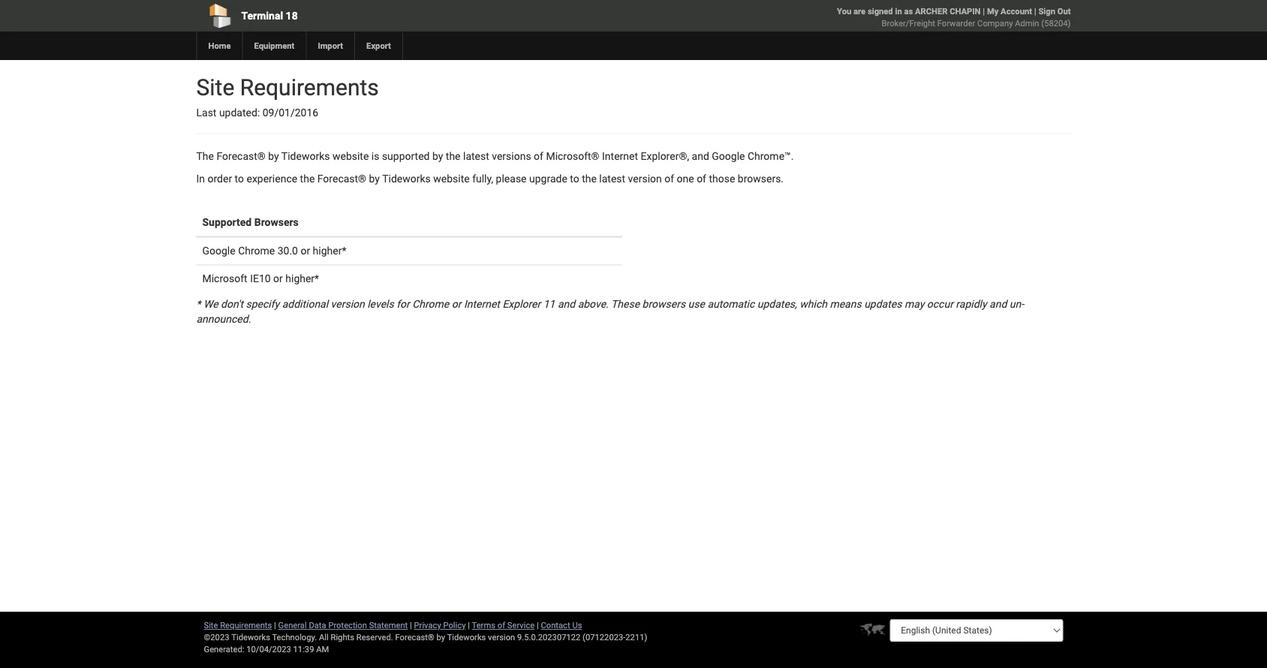 Task type: locate. For each thing, give the bounding box(es) containing it.
1 vertical spatial site
[[204, 621, 218, 630]]

updated:
[[219, 107, 260, 119]]

0 vertical spatial higher*
[[313, 245, 346, 257]]

google
[[712, 150, 745, 162], [202, 245, 236, 257]]

tideworks
[[281, 150, 330, 162], [382, 173, 431, 185], [447, 633, 486, 642]]

generated:
[[204, 645, 244, 654]]

higher*
[[313, 245, 346, 257], [286, 272, 319, 285]]

and up the one
[[692, 150, 709, 162]]

additional
[[282, 298, 328, 310]]

2 horizontal spatial tideworks
[[447, 633, 486, 642]]

1 horizontal spatial or
[[301, 245, 310, 257]]

occur
[[927, 298, 953, 310]]

internet left explorer
[[464, 298, 500, 310]]

to down 'microsoft®'
[[570, 173, 579, 185]]

of right 'terms'
[[498, 621, 505, 630]]

1 horizontal spatial chrome
[[412, 298, 449, 310]]

the down 'microsoft®'
[[582, 173, 597, 185]]

protection
[[328, 621, 367, 630]]

order
[[208, 173, 232, 185]]

and
[[692, 150, 709, 162], [558, 298, 575, 310], [990, 298, 1007, 310]]

forecast® right experience
[[317, 173, 366, 185]]

version left levels
[[331, 298, 365, 310]]

requirements up 09/01/2016
[[240, 74, 379, 101]]

1 horizontal spatial and
[[692, 150, 709, 162]]

requirements up ©2023 tideworks
[[220, 621, 272, 630]]

import
[[318, 41, 343, 51]]

1 vertical spatial version
[[331, 298, 365, 310]]

website left is
[[333, 150, 369, 162]]

site inside site requirements | general data protection statement | privacy policy | terms of service | contact us ©2023 tideworks technology. all rights reserved. forecast® by tideworks version 9.5.0.202307122 (07122023-2211) generated: 10/04/2023 11:39 am
[[204, 621, 218, 630]]

1 horizontal spatial tideworks
[[382, 173, 431, 185]]

you are signed in as archer chapin | my account | sign out broker/freight forwarder company admin (58204)
[[837, 6, 1071, 28]]

technology.
[[272, 633, 317, 642]]

website left fully,
[[433, 173, 470, 185]]

2 horizontal spatial and
[[990, 298, 1007, 310]]

0 horizontal spatial tideworks
[[281, 150, 330, 162]]

the up in order to experience the forecast® by tideworks website fully, please upgrade to the latest version of one of those browsers.
[[446, 150, 461, 162]]

0 vertical spatial forecast®
[[217, 150, 266, 162]]

of
[[534, 150, 544, 162], [665, 173, 674, 185], [697, 173, 706, 185], [498, 621, 505, 630]]

statement
[[369, 621, 408, 630]]

levels
[[367, 298, 394, 310]]

0 vertical spatial requirements
[[240, 74, 379, 101]]

0 horizontal spatial or
[[273, 272, 283, 285]]

site for site requirements | general data protection statement | privacy policy | terms of service | contact us ©2023 tideworks technology. all rights reserved. forecast® by tideworks version 9.5.0.202307122 (07122023-2211) generated: 10/04/2023 11:39 am
[[204, 621, 218, 630]]

0 vertical spatial website
[[333, 150, 369, 162]]

1 vertical spatial website
[[433, 173, 470, 185]]

by down "privacy policy" link
[[437, 633, 445, 642]]

home link
[[196, 32, 242, 60]]

these
[[611, 298, 640, 310]]

0 horizontal spatial and
[[558, 298, 575, 310]]

0 vertical spatial site
[[196, 74, 234, 101]]

forecast® down privacy
[[395, 633, 435, 642]]

higher* up additional
[[286, 272, 319, 285]]

higher* right 30.0
[[313, 245, 346, 257]]

1 horizontal spatial to
[[570, 173, 579, 185]]

latest
[[463, 150, 489, 162], [599, 173, 626, 185]]

or
[[301, 245, 310, 257], [273, 272, 283, 285], [452, 298, 461, 310]]

| left my
[[983, 6, 985, 16]]

requirements for site requirements | general data protection statement | privacy policy | terms of service | contact us ©2023 tideworks technology. all rights reserved. forecast® by tideworks version 9.5.0.202307122 (07122023-2211) generated: 10/04/2023 11:39 am
[[220, 621, 272, 630]]

contact
[[541, 621, 570, 630]]

1 vertical spatial chrome
[[412, 298, 449, 310]]

and left un-
[[990, 298, 1007, 310]]

2 horizontal spatial or
[[452, 298, 461, 310]]

0 vertical spatial version
[[628, 173, 662, 185]]

1 horizontal spatial forecast®
[[317, 173, 366, 185]]

supported
[[202, 216, 252, 229]]

| left general
[[274, 621, 276, 630]]

(07122023-
[[583, 633, 626, 642]]

home
[[208, 41, 231, 51]]

as
[[904, 6, 913, 16]]

my account link
[[987, 6, 1032, 16]]

requirements inside site requirements last updated: 09/01/2016
[[240, 74, 379, 101]]

0 horizontal spatial chrome
[[238, 245, 275, 257]]

0 horizontal spatial the
[[300, 173, 315, 185]]

18
[[286, 9, 298, 22]]

the right experience
[[300, 173, 315, 185]]

requirements
[[240, 74, 379, 101], [220, 621, 272, 630]]

latest down 'microsoft®'
[[599, 173, 626, 185]]

latest up fully,
[[463, 150, 489, 162]]

chrome up the ie10
[[238, 245, 275, 257]]

internet left "explorer®,"
[[602, 150, 638, 162]]

2 vertical spatial forecast®
[[395, 633, 435, 642]]

0 vertical spatial chrome
[[238, 245, 275, 257]]

archer
[[915, 6, 948, 16]]

by
[[268, 150, 279, 162], [432, 150, 443, 162], [369, 173, 380, 185], [437, 633, 445, 642]]

forecast®
[[217, 150, 266, 162], [317, 173, 366, 185], [395, 633, 435, 642]]

contact us link
[[541, 621, 582, 630]]

10/04/2023
[[246, 645, 291, 654]]

tideworks up experience
[[281, 150, 330, 162]]

company
[[978, 18, 1013, 28]]

2 vertical spatial or
[[452, 298, 461, 310]]

are
[[854, 6, 866, 16]]

announced.
[[196, 313, 251, 325]]

general data protection statement link
[[278, 621, 408, 630]]

1 vertical spatial latest
[[599, 173, 626, 185]]

forecast® up order on the top of the page
[[217, 150, 266, 162]]

(58204)
[[1042, 18, 1071, 28]]

un-
[[1010, 298, 1024, 310]]

1 vertical spatial forecast®
[[317, 173, 366, 185]]

or right the ie10
[[273, 272, 283, 285]]

1 horizontal spatial google
[[712, 150, 745, 162]]

2 vertical spatial version
[[488, 633, 515, 642]]

0 vertical spatial internet
[[602, 150, 638, 162]]

above.
[[578, 298, 609, 310]]

site up last
[[196, 74, 234, 101]]

supported
[[382, 150, 430, 162]]

of left the one
[[665, 173, 674, 185]]

broker/freight
[[882, 18, 935, 28]]

us
[[572, 621, 582, 630]]

use
[[688, 298, 705, 310]]

1 horizontal spatial internet
[[602, 150, 638, 162]]

| left sign
[[1034, 6, 1037, 16]]

site
[[196, 74, 234, 101], [204, 621, 218, 630]]

site requirements last updated: 09/01/2016
[[196, 74, 379, 119]]

version inside * we don't specify additional version levels for chrome or internet explorer 11 and above. these browsers use automatic updates, which means updates may occur rapidly and un- announced.
[[331, 298, 365, 310]]

0 horizontal spatial to
[[235, 173, 244, 185]]

version down terms of service link
[[488, 633, 515, 642]]

11:39
[[293, 645, 314, 654]]

tideworks down supported
[[382, 173, 431, 185]]

reserved.
[[356, 633, 393, 642]]

tideworks down policy at the left of the page
[[447, 633, 486, 642]]

upgrade
[[529, 173, 567, 185]]

data
[[309, 621, 326, 630]]

0 horizontal spatial internet
[[464, 298, 500, 310]]

site inside site requirements last updated: 09/01/2016
[[196, 74, 234, 101]]

version down "explorer®,"
[[628, 173, 662, 185]]

experience
[[247, 173, 297, 185]]

google up microsoft
[[202, 245, 236, 257]]

general
[[278, 621, 307, 630]]

sign
[[1039, 6, 1056, 16]]

don't
[[221, 298, 243, 310]]

and right "11"
[[558, 298, 575, 310]]

to right order on the top of the page
[[235, 173, 244, 185]]

of up the upgrade
[[534, 150, 544, 162]]

| left privacy
[[410, 621, 412, 630]]

0 vertical spatial google
[[712, 150, 745, 162]]

the
[[446, 150, 461, 162], [300, 173, 315, 185], [582, 173, 597, 185]]

microsoft
[[202, 272, 248, 285]]

google up those at the right top of page
[[712, 150, 745, 162]]

or right 30.0
[[301, 245, 310, 257]]

|
[[983, 6, 985, 16], [1034, 6, 1037, 16], [274, 621, 276, 630], [410, 621, 412, 630], [468, 621, 470, 630], [537, 621, 539, 630]]

11
[[543, 298, 555, 310]]

2 vertical spatial tideworks
[[447, 633, 486, 642]]

signed
[[868, 6, 893, 16]]

we
[[203, 298, 218, 310]]

0 horizontal spatial latest
[[463, 150, 489, 162]]

site up generated:
[[204, 621, 218, 630]]

all
[[319, 633, 329, 642]]

chrome right for
[[412, 298, 449, 310]]

explorer
[[503, 298, 541, 310]]

0 horizontal spatial version
[[331, 298, 365, 310]]

2 horizontal spatial the
[[582, 173, 597, 185]]

1 vertical spatial requirements
[[220, 621, 272, 630]]

please
[[496, 173, 527, 185]]

1 vertical spatial or
[[273, 272, 283, 285]]

9.5.0.202307122
[[517, 633, 581, 642]]

requirements inside site requirements | general data protection statement | privacy policy | terms of service | contact us ©2023 tideworks technology. all rights reserved. forecast® by tideworks version 9.5.0.202307122 (07122023-2211) generated: 10/04/2023 11:39 am
[[220, 621, 272, 630]]

2 horizontal spatial forecast®
[[395, 633, 435, 642]]

0 horizontal spatial forecast®
[[217, 150, 266, 162]]

1 vertical spatial internet
[[464, 298, 500, 310]]

by up experience
[[268, 150, 279, 162]]

or right for
[[452, 298, 461, 310]]

1 vertical spatial google
[[202, 245, 236, 257]]

automatic
[[708, 298, 755, 310]]

1 horizontal spatial version
[[488, 633, 515, 642]]



Task type: vqa. For each thing, say whether or not it's contained in the screenshot.
the 11
yes



Task type: describe. For each thing, give the bounding box(es) containing it.
may
[[905, 298, 924, 310]]

export link
[[354, 32, 402, 60]]

in
[[196, 173, 205, 185]]

admin
[[1015, 18, 1040, 28]]

export
[[366, 41, 391, 51]]

terminal 18 link
[[196, 0, 548, 32]]

import link
[[306, 32, 354, 60]]

browsers.
[[738, 173, 784, 185]]

chapin
[[950, 6, 981, 16]]

by right supported
[[432, 150, 443, 162]]

equipment link
[[242, 32, 306, 60]]

of inside site requirements | general data protection statement | privacy policy | terms of service | contact us ©2023 tideworks technology. all rights reserved. forecast® by tideworks version 9.5.0.202307122 (07122023-2211) generated: 10/04/2023 11:39 am
[[498, 621, 505, 630]]

1 vertical spatial tideworks
[[382, 173, 431, 185]]

equipment
[[254, 41, 295, 51]]

1 to from the left
[[235, 173, 244, 185]]

those
[[709, 173, 735, 185]]

| right policy at the left of the page
[[468, 621, 470, 630]]

* we don't specify additional version levels for chrome or internet explorer 11 and above. these browsers use automatic updates, which means updates may occur rapidly and un- announced.
[[196, 298, 1024, 325]]

privacy
[[414, 621, 441, 630]]

means
[[830, 298, 862, 310]]

updates,
[[757, 298, 797, 310]]

terminal 18
[[241, 9, 298, 22]]

internet inside * we don't specify additional version levels for chrome or internet explorer 11 and above. these browsers use automatic updates, which means updates may occur rapidly and un- announced.
[[464, 298, 500, 310]]

1 horizontal spatial latest
[[599, 173, 626, 185]]

for
[[397, 298, 410, 310]]

by inside site requirements | general data protection statement | privacy policy | terms of service | contact us ©2023 tideworks technology. all rights reserved. forecast® by tideworks version 9.5.0.202307122 (07122023-2211) generated: 10/04/2023 11:39 am
[[437, 633, 445, 642]]

privacy policy link
[[414, 621, 466, 630]]

of right the one
[[697, 173, 706, 185]]

in
[[895, 6, 902, 16]]

rapidly
[[956, 298, 987, 310]]

by down is
[[369, 173, 380, 185]]

forecast® inside site requirements | general data protection statement | privacy policy | terms of service | contact us ©2023 tideworks technology. all rights reserved. forecast® by tideworks version 9.5.0.202307122 (07122023-2211) generated: 10/04/2023 11:39 am
[[395, 633, 435, 642]]

account
[[1001, 6, 1032, 16]]

ie10
[[250, 272, 271, 285]]

fully,
[[472, 173, 493, 185]]

policy
[[443, 621, 466, 630]]

microsoft®
[[546, 150, 600, 162]]

0 horizontal spatial google
[[202, 245, 236, 257]]

my
[[987, 6, 999, 16]]

2211)
[[626, 633, 647, 642]]

am
[[316, 645, 329, 654]]

2 to from the left
[[570, 173, 579, 185]]

sign out link
[[1039, 6, 1071, 16]]

one
[[677, 173, 694, 185]]

browsers
[[254, 216, 299, 229]]

last
[[196, 107, 217, 119]]

*
[[196, 298, 201, 310]]

which
[[800, 298, 827, 310]]

forwarder
[[938, 18, 976, 28]]

updates
[[864, 298, 902, 310]]

versions
[[492, 150, 531, 162]]

microsoft ie10 or higher*
[[202, 272, 319, 285]]

0 horizontal spatial website
[[333, 150, 369, 162]]

in order to experience the forecast® by tideworks website fully, please upgrade to the latest version of one of those browsers.
[[196, 173, 784, 185]]

2 horizontal spatial version
[[628, 173, 662, 185]]

0 vertical spatial tideworks
[[281, 150, 330, 162]]

out
[[1058, 6, 1071, 16]]

browsers
[[642, 298, 686, 310]]

the
[[196, 150, 214, 162]]

©2023 tideworks
[[204, 633, 270, 642]]

0 vertical spatial latest
[[463, 150, 489, 162]]

explorer®,
[[641, 150, 689, 162]]

google chrome 30.0 or higher*
[[202, 245, 346, 257]]

0 vertical spatial or
[[301, 245, 310, 257]]

is
[[371, 150, 379, 162]]

1 vertical spatial higher*
[[286, 272, 319, 285]]

site for site requirements last updated: 09/01/2016
[[196, 74, 234, 101]]

terminal
[[241, 9, 283, 22]]

chrome inside * we don't specify additional version levels for chrome or internet explorer 11 and above. these browsers use automatic updates, which means updates may occur rapidly and un- announced.
[[412, 298, 449, 310]]

terms of service link
[[472, 621, 535, 630]]

1 horizontal spatial the
[[446, 150, 461, 162]]

| up 9.5.0.202307122
[[537, 621, 539, 630]]

site requirements link
[[204, 621, 272, 630]]

1 horizontal spatial website
[[433, 173, 470, 185]]

terms
[[472, 621, 496, 630]]

requirements for site requirements last updated: 09/01/2016
[[240, 74, 379, 101]]

site requirements | general data protection statement | privacy policy | terms of service | contact us ©2023 tideworks technology. all rights reserved. forecast® by tideworks version 9.5.0.202307122 (07122023-2211) generated: 10/04/2023 11:39 am
[[204, 621, 647, 654]]

09/01/2016
[[263, 107, 318, 119]]

30.0
[[278, 245, 298, 257]]

version inside site requirements | general data protection statement | privacy policy | terms of service | contact us ©2023 tideworks technology. all rights reserved. forecast® by tideworks version 9.5.0.202307122 (07122023-2211) generated: 10/04/2023 11:39 am
[[488, 633, 515, 642]]

chrome™.
[[748, 150, 794, 162]]

specify
[[246, 298, 279, 310]]

tideworks inside site requirements | general data protection statement | privacy policy | terms of service | contact us ©2023 tideworks technology. all rights reserved. forecast® by tideworks version 9.5.0.202307122 (07122023-2211) generated: 10/04/2023 11:39 am
[[447, 633, 486, 642]]

the forecast® by tideworks website is supported by the latest versions of microsoft® internet explorer®, and google chrome™.
[[196, 150, 794, 162]]

or inside * we don't specify additional version levels for chrome or internet explorer 11 and above. these browsers use automatic updates, which means updates may occur rapidly and un- announced.
[[452, 298, 461, 310]]

you
[[837, 6, 852, 16]]

rights
[[331, 633, 354, 642]]

supported browsers
[[202, 216, 299, 229]]

service
[[507, 621, 535, 630]]



